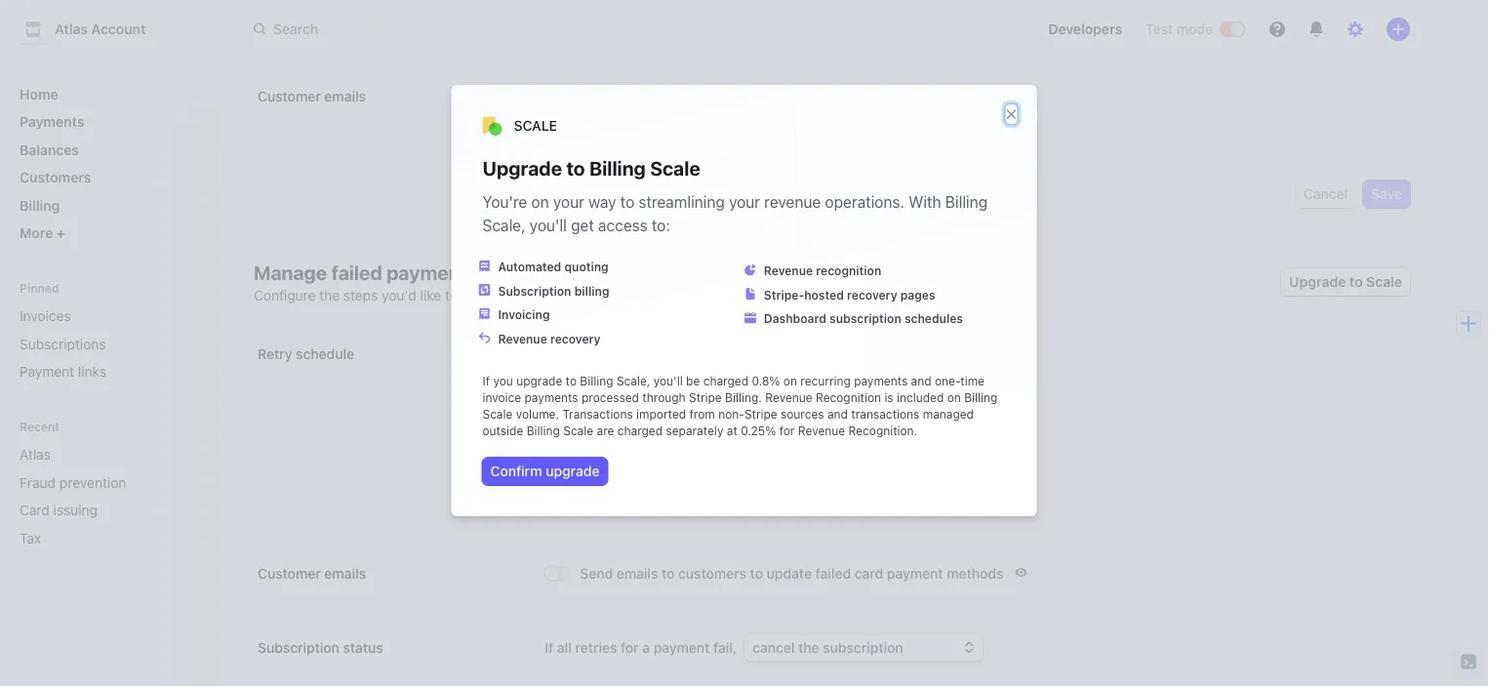 Task type: locate. For each thing, give the bounding box(es) containing it.
you'll
[[530, 216, 567, 235], [654, 374, 683, 387]]

cards
[[758, 123, 794, 140]]

payments up is at bottom right
[[854, 374, 908, 387]]

subscription
[[498, 284, 571, 298], [258, 639, 339, 655]]

atlas inside "link"
[[20, 446, 51, 463]]

scale, inside you're on your way to streamlining your revenue operations. with billing scale, you'll get access to:
[[483, 216, 526, 235]]

developers
[[1048, 21, 1122, 37]]

to right like
[[445, 287, 458, 304]]

1 horizontal spatial failed
[[816, 565, 851, 581]]

2 horizontal spatial payments
[[854, 374, 908, 387]]

customer down search
[[258, 88, 321, 104]]

1 horizontal spatial charged
[[703, 374, 749, 387]]

0 vertical spatial payment
[[673, 287, 728, 304]]

to:
[[652, 216, 670, 235]]

subscription down stripe-hosted recovery pages in the top right of the page
[[830, 312, 902, 325]]

1 horizontal spatial subscription
[[933, 18, 1011, 34]]

customer emails
[[258, 88, 366, 104], [258, 565, 366, 581]]

0 vertical spatial scale,
[[483, 216, 526, 235]]

to down cancel button on the right of page
[[1350, 274, 1363, 290]]

emails up send emails about expiring cards
[[617, 88, 658, 104]]

use smart retries for subscriptions
[[566, 346, 796, 362]]

0 horizontal spatial if
[[483, 374, 490, 387]]

atlas link
[[12, 439, 172, 470]]

before a subscription renews.
[[878, 18, 1064, 34]]

is
[[885, 390, 894, 404]]

1 vertical spatial scale,
[[617, 374, 650, 387]]

0 horizontal spatial schedule
[[296, 346, 354, 362]]

for down "sources"
[[779, 424, 795, 437]]

1 vertical spatial charged
[[618, 424, 663, 437]]

0 vertical spatial customer
[[258, 88, 321, 104]]

1 horizontal spatial your
[[729, 193, 760, 211]]

cancel button
[[1296, 181, 1356, 208]]

way
[[589, 193, 616, 211]]

atlas for atlas account
[[55, 21, 88, 37]]

customer emails down search
[[258, 88, 366, 104]]

you'd
[[382, 287, 417, 304]]

2 about from the top
[[662, 123, 699, 140]]

recovery
[[847, 288, 897, 302], [550, 332, 601, 345]]

pages
[[901, 288, 935, 302]]

card issuing link
[[12, 494, 172, 526]]

payment left method
[[673, 287, 728, 304]]

scale up "streamlining"
[[650, 157, 701, 180]]

recent element
[[0, 439, 215, 554]]

about up send emails about expiring cards
[[662, 88, 699, 104]]

emails for expiring
[[617, 123, 658, 140]]

billing up more
[[20, 197, 60, 213]]

send for send emails about upcoming renewals
[[580, 88, 613, 104]]

automated quoting
[[498, 260, 609, 274]]

scale, up processed
[[617, 374, 650, 387]]

payments up volume.
[[525, 390, 578, 404]]

stripe up 0.25%
[[745, 407, 777, 421]]

1 send from the top
[[580, 88, 613, 104]]

for up be
[[686, 346, 705, 362]]

about for upcoming
[[662, 88, 699, 104]]

1 vertical spatial customer emails
[[258, 565, 366, 581]]

2 use from the top
[[566, 374, 591, 390]]

upgrade inside button
[[546, 463, 600, 479]]

on up managed
[[947, 390, 961, 404]]

1 horizontal spatial you'll
[[654, 374, 683, 387]]

0 vertical spatial schedule
[[296, 346, 354, 362]]

1 vertical spatial recovery
[[550, 332, 601, 345]]

1 vertical spatial a
[[588, 287, 596, 304]]

if left all
[[545, 639, 554, 655]]

if
[[483, 374, 490, 387], [545, 639, 554, 655]]

scale, down you're at the left
[[483, 216, 526, 235]]

to inside the if you upgrade to billing scale, you'll be charged 0.8% on recurring payments and one-time invoice payments processed through stripe billing. revenue recognition is included on billing scale volume. transactions imported from non-stripe sources and transactions managed outside billing scale are charged separately at 0.25% for revenue recognition.
[[566, 374, 577, 387]]

customer
[[258, 88, 321, 104], [258, 565, 321, 581]]

charged down imported
[[618, 424, 663, 437]]

1 customer from the top
[[258, 88, 321, 104]]

if all retries for a payment fail,
[[545, 639, 737, 655]]

subscription left renews.
[[933, 18, 1011, 34]]

atlas left account
[[55, 21, 88, 37]]

subscription down automated
[[498, 284, 571, 298]]

managed
[[923, 407, 974, 421]]

on right you're at the left
[[531, 193, 549, 211]]

upgrade for upgrade to billing scale
[[483, 157, 562, 180]]

0 horizontal spatial failed
[[331, 261, 382, 284]]

upcoming
[[258, 18, 324, 34]]

hosted
[[804, 288, 844, 302]]

about
[[662, 88, 699, 104], [662, 123, 699, 140]]

payment right "card"
[[887, 565, 943, 581]]

atlas
[[55, 21, 88, 37], [20, 446, 51, 463]]

recent
[[20, 420, 60, 434]]

invoices
[[20, 308, 71, 324]]

transactions
[[851, 407, 920, 421]]

2 vertical spatial send
[[580, 565, 613, 581]]

for up billing.
[[743, 374, 761, 390]]

to inside button
[[1350, 274, 1363, 290]]

test mode
[[1146, 21, 1213, 37]]

0 horizontal spatial subscription
[[830, 312, 902, 325]]

emails for upcoming
[[617, 88, 658, 104]]

if inside the if you upgrade to billing scale, you'll be charged 0.8% on recurring payments and one-time invoice payments processed through stripe billing. revenue recognition is included on billing scale volume. transactions imported from non-stripe sources and transactions managed outside billing scale are charged separately at 0.25% for revenue recognition.
[[483, 374, 490, 387]]

1 vertical spatial payments
[[854, 374, 908, 387]]

and down recognition
[[828, 407, 848, 421]]

payment links link
[[12, 356, 199, 387]]

0 vertical spatial about
[[662, 88, 699, 104]]

1 vertical spatial upgrade
[[1289, 274, 1346, 290]]

upgrade up you're at the left
[[483, 157, 562, 180]]

1 about from the top
[[662, 88, 699, 104]]

0 horizontal spatial payments
[[387, 261, 478, 284]]

2 vertical spatial on
[[947, 390, 961, 404]]

2 horizontal spatial a
[[922, 18, 929, 34]]

1 customer emails from the top
[[258, 88, 366, 104]]

recovery up smart
[[550, 332, 601, 345]]

1 vertical spatial atlas
[[20, 446, 51, 463]]

1 use from the top
[[566, 346, 591, 362]]

0 vertical spatial atlas
[[55, 21, 88, 37]]

prevention
[[59, 474, 126, 490]]

1 vertical spatial you'll
[[654, 374, 683, 387]]

failed up steps
[[331, 261, 382, 284]]

0 vertical spatial upgrade
[[483, 157, 562, 180]]

to inside you're on your way to streamlining your revenue operations. with billing scale, you'll get access to:
[[620, 193, 635, 211]]

customer's
[[599, 287, 670, 304]]

schedule up from
[[681, 374, 740, 390]]

customer emails up subscription status
[[258, 565, 366, 581]]

0.8%
[[752, 374, 780, 387]]

0 vertical spatial payments
[[387, 261, 478, 284]]

use down revenue recovery on the left
[[566, 346, 591, 362]]

recent navigation links element
[[0, 419, 215, 554]]

1 vertical spatial use
[[566, 374, 591, 390]]

use up processed
[[566, 374, 591, 390]]

charged
[[703, 374, 749, 387], [618, 424, 663, 437]]

your up get
[[553, 193, 584, 211]]

0 vertical spatial customer emails
[[258, 88, 366, 104]]

recognition.
[[849, 424, 918, 437]]

to left 'update'
[[750, 565, 763, 581]]

balances link
[[12, 134, 199, 165]]

revenue up "stripe-"
[[764, 264, 813, 278]]

customers
[[20, 169, 91, 185]]

1 horizontal spatial atlas
[[55, 21, 88, 37]]

billing inside you're on your way to streamlining your revenue operations. with billing scale, you'll get access to:
[[945, 193, 988, 211]]

you'll up the through
[[654, 374, 683, 387]]

scale up the 'upgrade to billing scale'
[[514, 118, 557, 134]]

pinned element
[[12, 300, 199, 387]]

2 vertical spatial payments
[[525, 390, 578, 404]]

if left you
[[483, 374, 490, 387]]

0 vertical spatial subscription
[[498, 284, 571, 298]]

payment inside the manage failed payments configure the steps you'd like to take when charging a customer's payment method fails.
[[673, 287, 728, 304]]

0 vertical spatial use
[[566, 346, 591, 362]]

subscriptions up 0.8%
[[708, 346, 796, 362]]

1 horizontal spatial if
[[545, 639, 554, 655]]

upgrade down are
[[546, 463, 600, 479]]

atlas inside button
[[55, 21, 88, 37]]

atlas up fraud
[[20, 446, 51, 463]]

1 horizontal spatial and
[[911, 374, 932, 387]]

customers link
[[12, 162, 199, 193]]

0 vertical spatial upgrade
[[516, 374, 562, 387]]

billing down time
[[964, 390, 998, 404]]

2 send from the top
[[580, 123, 613, 140]]

2 vertical spatial payment
[[654, 639, 710, 655]]

1 vertical spatial stripe
[[745, 407, 777, 421]]

1 vertical spatial subscription
[[258, 639, 339, 655]]

subscription left the status
[[258, 639, 339, 655]]

0 horizontal spatial and
[[828, 407, 848, 421]]

0 horizontal spatial you'll
[[530, 216, 567, 235]]

0 vertical spatial charged
[[703, 374, 749, 387]]

scale down save 'button'
[[1366, 274, 1402, 290]]

1 vertical spatial on
[[783, 374, 797, 387]]

0 horizontal spatial on
[[531, 193, 549, 211]]

revenue
[[764, 264, 813, 278], [498, 332, 547, 345], [765, 390, 813, 404], [798, 424, 845, 437]]

a right retries
[[642, 639, 650, 655]]

failed left "card"
[[816, 565, 851, 581]]

billing inside core navigation links element
[[20, 197, 60, 213]]

billing right with
[[945, 193, 988, 211]]

to up transactions
[[566, 374, 577, 387]]

subscriptions up "sources"
[[765, 374, 852, 390]]

charged up billing.
[[703, 374, 749, 387]]

emails for customers
[[617, 565, 658, 581]]

retry schedule
[[258, 346, 354, 362]]

a down quoting
[[588, 287, 596, 304]]

processed
[[582, 390, 639, 404]]

0 vertical spatial if
[[483, 374, 490, 387]]

subscriptions
[[20, 336, 106, 352]]

use custom retry schedule for subscriptions
[[566, 374, 852, 390]]

0 horizontal spatial your
[[553, 193, 584, 211]]

send emails to customers to update failed card payment methods
[[580, 565, 1004, 581]]

save button
[[1364, 181, 1410, 208]]

upgrade up volume.
[[516, 374, 562, 387]]

use for upcoming renewal events
[[566, 346, 591, 362]]

0 horizontal spatial stripe
[[689, 390, 722, 404]]

1 vertical spatial if
[[545, 639, 554, 655]]

for inside the if you upgrade to billing scale, you'll be charged 0.8% on recurring payments and one-time invoice payments processed through stripe billing. revenue recognition is included on billing scale volume. transactions imported from non-stripe sources and transactions managed outside billing scale are charged separately at 0.25% for revenue recognition.
[[779, 424, 795, 437]]

payment
[[673, 287, 728, 304], [887, 565, 943, 581], [654, 639, 710, 655]]

0 horizontal spatial scale,
[[483, 216, 526, 235]]

0 horizontal spatial recovery
[[550, 332, 601, 345]]

0 vertical spatial send
[[580, 88, 613, 104]]

with
[[909, 193, 941, 211]]

1 vertical spatial failed
[[816, 565, 851, 581]]

1 vertical spatial and
[[828, 407, 848, 421]]

revenue down "sources"
[[798, 424, 845, 437]]

payments up like
[[387, 261, 478, 284]]

invoice
[[483, 390, 521, 404]]

test
[[1146, 21, 1173, 37]]

your left the 'revenue'
[[729, 193, 760, 211]]

card issuing
[[20, 502, 98, 518]]

1 horizontal spatial scale,
[[617, 374, 650, 387]]

0 vertical spatial on
[[531, 193, 549, 211]]

subscription status
[[258, 639, 383, 655]]

0 vertical spatial stripe
[[689, 390, 722, 404]]

2 vertical spatial a
[[642, 639, 650, 655]]

customer up subscription status
[[258, 565, 321, 581]]

0 vertical spatial recovery
[[847, 288, 897, 302]]

1 horizontal spatial upgrade
[[1289, 274, 1346, 290]]

streamlining
[[639, 193, 725, 211]]

a inside the manage failed payments configure the steps you'd like to take when charging a customer's payment method fails.
[[588, 287, 596, 304]]

0 vertical spatial and
[[911, 374, 932, 387]]

upgrade inside button
[[1289, 274, 1346, 290]]

1 vertical spatial send
[[580, 123, 613, 140]]

payment left fail,
[[654, 639, 710, 655]]

transactions
[[563, 407, 633, 421]]

0 vertical spatial subscriptions
[[708, 346, 796, 362]]

to up "access"
[[620, 193, 635, 211]]

1 vertical spatial about
[[662, 123, 699, 140]]

renewal
[[327, 18, 378, 34]]

1 horizontal spatial subscription
[[498, 284, 571, 298]]

0 horizontal spatial a
[[588, 287, 596, 304]]

if for if you upgrade to billing scale, you'll be charged 0.8% on recurring payments and one-time invoice payments processed through stripe billing. revenue recognition is included on billing scale volume. transactions imported from non-stripe sources and transactions managed outside billing scale are charged separately at 0.25% for revenue recognition.
[[483, 374, 490, 387]]

about down send emails about upcoming renewals
[[662, 123, 699, 140]]

subscriptions
[[708, 346, 796, 362], [765, 374, 852, 390]]

1 vertical spatial subscription
[[830, 312, 902, 325]]

and up included
[[911, 374, 932, 387]]

emails up the 'upgrade to billing scale'
[[617, 123, 658, 140]]

1 vertical spatial upgrade
[[546, 463, 600, 479]]

1 horizontal spatial payments
[[525, 390, 578, 404]]

you'll left get
[[530, 216, 567, 235]]

your
[[553, 193, 584, 211], [729, 193, 760, 211]]

payments link
[[12, 106, 199, 138]]

0 horizontal spatial subscription
[[258, 639, 339, 655]]

upgrade
[[483, 157, 562, 180], [1289, 274, 1346, 290]]

1 vertical spatial customer
[[258, 565, 321, 581]]

0 horizontal spatial upgrade
[[483, 157, 562, 180]]

0 vertical spatial you'll
[[530, 216, 567, 235]]

for
[[686, 346, 705, 362], [743, 374, 761, 390], [779, 424, 795, 437], [621, 639, 639, 655]]

1 horizontal spatial stripe
[[745, 407, 777, 421]]

1 vertical spatial schedule
[[681, 374, 740, 390]]

like
[[420, 287, 441, 304]]

scale down invoice
[[483, 407, 513, 421]]

3 send from the top
[[580, 565, 613, 581]]

you
[[493, 374, 513, 387]]

0.25%
[[741, 424, 776, 437]]

scale, inside the if you upgrade to billing scale, you'll be charged 0.8% on recurring payments and one-time invoice payments processed through stripe billing. revenue recognition is included on billing scale volume. transactions imported from non-stripe sources and transactions managed outside billing scale are charged separately at 0.25% for revenue recognition.
[[617, 374, 650, 387]]

0 vertical spatial failed
[[331, 261, 382, 284]]

stripe down use custom retry schedule for subscriptions
[[689, 390, 722, 404]]

upgrade down cancel button on the right of page
[[1289, 274, 1346, 290]]

a right before
[[922, 18, 929, 34]]

0 horizontal spatial atlas
[[20, 446, 51, 463]]

on right 0.8%
[[783, 374, 797, 387]]

schedule right retry
[[296, 346, 354, 362]]

recovery up dashboard subscription schedules
[[847, 288, 897, 302]]

dashboard
[[764, 312, 827, 325]]

stripe-hosted recovery pages
[[764, 288, 935, 302]]

recognition
[[816, 390, 881, 404]]

use
[[566, 346, 591, 362], [566, 374, 591, 390]]

2 customer emails from the top
[[258, 565, 366, 581]]

are
[[597, 424, 614, 437]]

emails up if all retries for a payment fail,
[[617, 565, 658, 581]]

if you upgrade to billing scale, you'll be charged 0.8% on recurring payments and one-time invoice payments processed through stripe billing. revenue recognition is included on billing scale volume. transactions imported from non-stripe sources and transactions managed outside billing scale are charged separately at 0.25% for revenue recognition.
[[483, 374, 998, 437]]

0 vertical spatial subscription
[[933, 18, 1011, 34]]

and
[[911, 374, 932, 387], [828, 407, 848, 421]]



Task type: vqa. For each thing, say whether or not it's contained in the screenshot.
top Subscription
yes



Task type: describe. For each thing, give the bounding box(es) containing it.
status
[[343, 639, 383, 655]]

billing up processed
[[580, 374, 613, 387]]

on inside you're on your way to streamlining your revenue operations. with billing scale, you'll get access to:
[[531, 193, 549, 211]]

more
[[20, 225, 57, 241]]

2 customer from the top
[[258, 565, 321, 581]]

fraud prevention
[[20, 474, 126, 490]]

recurring
[[801, 374, 851, 387]]

non-
[[718, 407, 745, 421]]

about for expiring
[[662, 123, 699, 140]]

notifications image
[[1309, 21, 1324, 37]]

revenue down invoicing
[[498, 332, 547, 345]]

upcoming renewal events
[[258, 18, 424, 34]]

Search search field
[[242, 11, 792, 47]]

method
[[732, 287, 780, 304]]

fraud
[[20, 474, 56, 490]]

send for send emails about expiring cards
[[580, 123, 613, 140]]

issuing
[[53, 502, 98, 518]]

fail,
[[713, 639, 737, 655]]

mode
[[1177, 21, 1213, 37]]

expiring
[[703, 123, 754, 140]]

more button
[[12, 217, 199, 249]]

access
[[598, 216, 648, 235]]

at
[[727, 424, 738, 437]]

to inside the manage failed payments configure the steps you'd like to take when charging a customer's payment method fails.
[[445, 287, 458, 304]]

billing up way
[[589, 157, 646, 180]]

failed inside the manage failed payments configure the steps you'd like to take when charging a customer's payment method fails.
[[331, 261, 382, 284]]

schedules
[[905, 312, 963, 325]]

billing.
[[725, 390, 762, 404]]

atlas for atlas
[[20, 446, 51, 463]]

fraud prevention link
[[12, 467, 172, 498]]

1 horizontal spatial schedule
[[681, 374, 740, 390]]

you'll inside you're on your way to streamlining your revenue operations. with billing scale, you'll get access to:
[[530, 216, 567, 235]]

developers link
[[1041, 14, 1130, 45]]

renewals
[[770, 88, 828, 104]]

operations.
[[825, 193, 905, 211]]

emails up the status
[[324, 565, 366, 581]]

revenue up "sources"
[[765, 390, 813, 404]]

payments inside the manage failed payments configure the steps you'd like to take when charging a customer's payment method fails.
[[387, 261, 478, 284]]

balances
[[20, 142, 79, 158]]

upgrade for upgrade to scale
[[1289, 274, 1346, 290]]

links
[[78, 364, 106, 380]]

invoices link
[[12, 300, 199, 332]]

payment links
[[20, 364, 106, 380]]

stripe-
[[764, 288, 804, 302]]

home
[[20, 86, 58, 102]]

pinned
[[20, 281, 59, 295]]

subscriptions link
[[12, 328, 199, 360]]

sources
[[781, 407, 824, 421]]

1 horizontal spatial a
[[642, 639, 650, 655]]

invoicing
[[498, 308, 550, 322]]

pinned navigation links element
[[12, 280, 199, 387]]

upgrade to scale
[[1289, 274, 1402, 290]]

configure
[[254, 287, 316, 304]]

save
[[1371, 186, 1402, 202]]

send for send emails to customers to update failed card payment methods
[[580, 565, 613, 581]]

upgrade inside the if you upgrade to billing scale, you'll be charged 0.8% on recurring payments and one-time invoice payments processed through stripe billing. revenue recognition is included on billing scale volume. transactions imported from non-stripe sources and transactions managed outside billing scale are charged separately at 0.25% for revenue recognition.
[[516, 374, 562, 387]]

scale inside button
[[1366, 274, 1402, 290]]

before
[[878, 18, 918, 34]]

dashboard subscription schedules
[[764, 312, 963, 325]]

subscription for subscription status
[[258, 639, 339, 655]]

volume.
[[516, 407, 559, 421]]

confirm upgrade
[[490, 463, 600, 479]]

send emails about expiring cards
[[580, 123, 794, 140]]

if for if all retries for a payment fail,
[[545, 639, 554, 655]]

recognition
[[816, 264, 882, 278]]

imported
[[636, 407, 686, 421]]

scale down dashboard subscription schedules
[[838, 348, 869, 362]]

1 horizontal spatial recovery
[[847, 288, 897, 302]]

steps
[[343, 287, 378, 304]]

events
[[381, 18, 424, 34]]

2 your from the left
[[729, 193, 760, 211]]

retries
[[637, 346, 683, 362]]

scale down transactions
[[563, 424, 594, 437]]

1 horizontal spatial on
[[783, 374, 797, 387]]

use for manage failed payments
[[566, 374, 591, 390]]

revenue
[[764, 193, 821, 211]]

included
[[897, 390, 944, 404]]

upgrade to billing scale
[[483, 157, 701, 180]]

payment
[[20, 364, 74, 380]]

you'll inside the if you upgrade to billing scale, you'll be charged 0.8% on recurring payments and one-time invoice payments processed through stripe billing. revenue recognition is included on billing scale volume. transactions imported from non-stripe sources and transactions managed outside billing scale are charged separately at 0.25% for revenue recognition.
[[654, 374, 683, 387]]

subscription for subscription billing
[[498, 284, 571, 298]]

revenue recovery
[[498, 332, 601, 345]]

1 vertical spatial payment
[[887, 565, 943, 581]]

0 horizontal spatial charged
[[618, 424, 663, 437]]

time
[[961, 374, 985, 387]]

to up get
[[566, 157, 585, 180]]

retries
[[575, 639, 617, 655]]

send emails about upcoming renewals
[[580, 88, 828, 104]]

custom
[[595, 374, 643, 390]]

0 vertical spatial a
[[922, 18, 929, 34]]

smart
[[595, 346, 634, 362]]

you're
[[483, 193, 527, 211]]

tax link
[[12, 522, 172, 554]]

payments
[[20, 114, 84, 130]]

billing link
[[12, 189, 199, 221]]

core navigation links element
[[12, 78, 199, 249]]

search
[[273, 21, 318, 37]]

1 vertical spatial subscriptions
[[765, 374, 852, 390]]

automated
[[498, 260, 561, 274]]

retry
[[258, 346, 292, 362]]

to left customers
[[662, 565, 675, 581]]

atlas account
[[55, 21, 146, 37]]

1 your from the left
[[553, 193, 584, 211]]

outside
[[483, 424, 523, 437]]

get
[[571, 216, 594, 235]]

methods
[[947, 565, 1004, 581]]

emails down upcoming renewal events
[[324, 88, 366, 104]]

fails.
[[784, 287, 813, 304]]

manage failed payments configure the steps you'd like to take when charging a customer's payment method fails.
[[254, 261, 813, 304]]

revenue recognition
[[764, 264, 882, 278]]

billing down volume.
[[527, 424, 560, 437]]

for right retries
[[621, 639, 639, 655]]

customers
[[678, 565, 747, 581]]

confirm
[[490, 463, 542, 479]]

from
[[689, 407, 715, 421]]

retry
[[646, 374, 677, 390]]

separately
[[666, 424, 724, 437]]

be
[[686, 374, 700, 387]]

2 horizontal spatial on
[[947, 390, 961, 404]]

tax
[[20, 530, 41, 546]]

all
[[557, 639, 572, 655]]

take
[[461, 287, 488, 304]]



